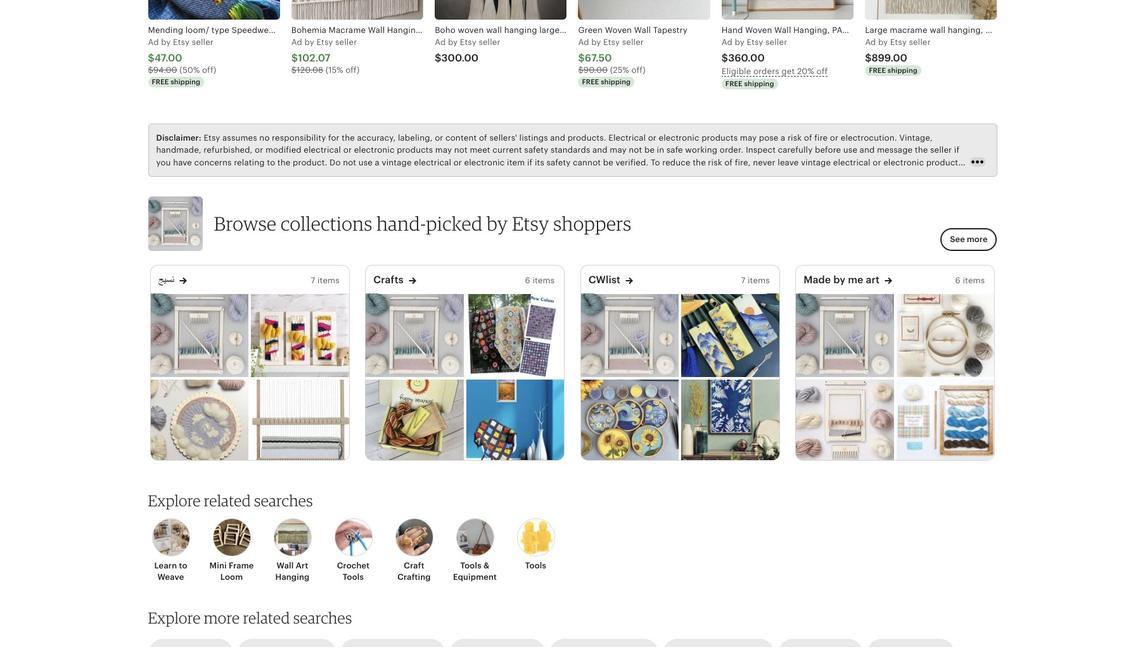Task type: vqa. For each thing, say whether or not it's contained in the screenshot.
the 'Penryn,'
no



Task type: locate. For each thing, give the bounding box(es) containing it.
weaving loom kit. large lap loom. learn to frame weave, tapestry. beginners learn to weave. image for crafts
[[366, 294, 464, 377]]

related down hanging
[[243, 609, 290, 628]]

made
[[804, 274, 832, 286]]

explore inside region
[[148, 491, 201, 510]]

0 horizontal spatial tools
[[343, 573, 364, 582]]

mending
[[148, 26, 183, 35]]

free down 94.00
[[152, 78, 169, 86]]

not down content
[[455, 145, 468, 155]]

1 horizontal spatial risk
[[788, 133, 802, 142]]

handmade,
[[156, 145, 201, 155]]

$ inside a d b y etsy seller $ 300.00
[[435, 52, 442, 64]]

d up 300.00
[[441, 37, 446, 47]]

if left its
[[528, 158, 533, 167]]

0 horizontal spatial of
[[479, 133, 488, 142]]

0 horizontal spatial use
[[359, 158, 373, 167]]

sellers'
[[490, 133, 517, 142]]

by right picked
[[487, 212, 508, 235]]

tools & equipment link
[[449, 519, 502, 584]]

off) right (50% on the left of the page
[[202, 65, 216, 75]]

may down electrical
[[610, 145, 627, 155]]

0 vertical spatial in
[[284, 26, 291, 35]]

1 horizontal spatial use
[[844, 145, 858, 155]]

0 horizontal spatial not
[[343, 158, 357, 167]]

free inside mending loom/ type speedweve/ in wooden box a d b y etsy seller $ 47.00 $ 94.00 (50% off) free shipping
[[152, 78, 169, 86]]

tools right &
[[526, 561, 547, 571]]

products
[[702, 133, 738, 142], [397, 145, 433, 155], [927, 158, 963, 167]]

7 items for cwlist
[[741, 276, 770, 286]]

1 horizontal spatial tools
[[461, 561, 482, 571]]

etsy assumes no responsibility for the accuracy, labeling, or content of sellers' listings and products. electrical or electronic products may pose a risk of fire or electrocution. vintage, handmade, refurbished, or modified electrical or electronic products may not meet current safety standards and may not be in safe working order. inspect carefully before use and message the seller if you have concerns relating to the product. do not use a vintage electrical or electronic item if its safety cannot be verified. to reduce the risk of fire, never leave vintage electrical or electronic products plugged in unattended. see etsy's
[[156, 133, 963, 180]]

safety down "standards"
[[547, 158, 571, 167]]

of left fire
[[805, 133, 813, 142]]

hand woven wall hanging, pastel framed work, earth tones wall art 65x65 cm. handmade tapestry | weaving | bohemian & pop art home decor image
[[722, 0, 854, 20]]

y up 899.00
[[884, 37, 888, 47]]

explore related searches
[[148, 491, 313, 510]]

mini frame loom
[[210, 561, 254, 582]]

0 vertical spatial more
[[363, 170, 384, 180]]

b up 300.00
[[448, 37, 454, 47]]

in
[[284, 26, 291, 35], [657, 145, 665, 155], [192, 170, 200, 180]]

0 horizontal spatial 6
[[525, 276, 531, 286]]

1 horizontal spatial in
[[284, 26, 291, 35]]

7 up cloisonne diy kit, diy bookmarks, unique bookmark,includes all tools image
[[741, 276, 746, 286]]

crochet
[[337, 561, 370, 571]]

craft
[[404, 561, 425, 571]]

3 weaving loom kit. large lap loom. learn to frame weave, tapestry. beginners learn to weave. image from the left
[[581, 294, 679, 377]]

b
[[161, 37, 167, 47], [305, 37, 310, 47], [448, 37, 454, 47], [592, 37, 597, 47], [735, 37, 741, 47], [879, 37, 884, 47]]

off) right the (25%
[[632, 65, 646, 75]]

3 y from the left
[[453, 37, 458, 47]]

before
[[815, 145, 842, 155]]

free
[[869, 66, 887, 74], [152, 78, 169, 86], [582, 78, 599, 86], [726, 80, 743, 87]]

0 vertical spatial related
[[204, 491, 251, 510]]

d up 899.00
[[871, 37, 877, 47]]

4 b from the left
[[592, 37, 597, 47]]

by left me at right
[[834, 274, 846, 286]]

mini
[[210, 561, 227, 571]]

by
[[487, 212, 508, 235], [834, 274, 846, 286]]

seller down woven
[[623, 37, 644, 47]]

products down vintage,
[[927, 158, 963, 167]]

1 vertical spatial by
[[834, 274, 846, 286]]

crafting
[[398, 573, 431, 582]]

0 vertical spatial to
[[267, 158, 275, 167]]

y down wooden
[[310, 37, 314, 47]]

explore
[[148, 491, 201, 510], [148, 609, 201, 628]]

use down electrocution. at the top right
[[844, 145, 858, 155]]

weaving loom kit. large lap loom. learn to frame weave, tapestry. beginners learn to weave. image
[[151, 294, 249, 377], [366, 294, 464, 377], [581, 294, 679, 377], [797, 294, 895, 377]]

b inside mending loom/ type speedweve/ in wooden box a d b y etsy seller $ 47.00 $ 94.00 (50% off) free shipping
[[161, 37, 167, 47]]

2 vertical spatial products
[[927, 158, 963, 167]]

for inside etsy assumes no responsibility for the accuracy, labeling, or content of sellers' listings and products. electrical or electronic products may pose a risk of fire or electrocution. vintage, handmade, refurbished, or modified electrical or electronic products may not meet current safety standards and may not be in safe working order. inspect carefully before use and message the seller if you have concerns relating to the product. do not use a vintage electrical or electronic item if its safety cannot be verified. to reduce the risk of fire, never leave vintage electrical or electronic products plugged in unattended. see etsy's
[[328, 133, 340, 142]]

1 horizontal spatial vintage
[[802, 158, 831, 167]]

1 items from the left
[[318, 276, 340, 286]]

in up to
[[657, 145, 665, 155]]

vintage up "for more information."
[[382, 158, 412, 167]]

electrical
[[609, 133, 646, 142]]

0 horizontal spatial in
[[192, 170, 200, 180]]

1 vertical spatial for
[[349, 170, 361, 180]]

to
[[651, 158, 661, 167]]

may up 'inspect'
[[741, 133, 757, 142]]

or up "for more information."
[[344, 145, 352, 155]]

0 horizontal spatial see
[[253, 170, 268, 180]]

1 vertical spatial see
[[951, 235, 966, 244]]

1 horizontal spatial 7 items
[[741, 276, 770, 286]]

1 6 from the left
[[525, 276, 531, 286]]

products up order.
[[702, 133, 738, 142]]

more for for
[[363, 170, 384, 180]]

d down green
[[584, 37, 590, 47]]

2 horizontal spatial in
[[657, 145, 665, 155]]

y inside "a d b y etsy seller $ 899.00 free shipping"
[[884, 37, 888, 47]]

0 horizontal spatial products
[[397, 145, 433, 155]]

seller down vintage,
[[931, 145, 953, 155]]

etsy down mending
[[173, 37, 190, 47]]

d inside a d b y etsy seller $ 102.07 $ 120.08 (15% off)
[[297, 37, 302, 47]]

1 vertical spatial more
[[968, 235, 988, 244]]

mending loom/ type speedweve/ in wooden box image
[[148, 0, 280, 20]]

tools & equipment
[[453, 561, 497, 582]]

d inside the green woven wall tapestry a d b y etsy seller $ 67.50 $ 90.00 (25% off) free shipping
[[584, 37, 590, 47]]

free inside the green woven wall tapestry a d b y etsy seller $ 67.50 $ 90.00 (25% off) free shipping
[[582, 78, 599, 86]]

items for نسيج
[[318, 276, 340, 286]]

etsy up 899.00
[[891, 37, 907, 47]]

explore related searches region
[[140, 491, 1005, 606]]

searches down hanging
[[293, 609, 352, 628]]

2 vertical spatial in
[[192, 170, 200, 180]]

y down mending
[[166, 37, 171, 47]]

d up '$ 360.00'
[[728, 37, 733, 47]]

5 y from the left
[[740, 37, 745, 47]]

1 7 items from the left
[[311, 276, 340, 286]]

concerns
[[194, 158, 232, 167]]

antelope valley blanket diy kit image
[[467, 380, 565, 463]]

wall
[[635, 26, 651, 35], [277, 561, 294, 571]]

2 horizontal spatial off)
[[632, 65, 646, 75]]

4 weaving loom kit. large lap loom. learn to frame weave, tapestry. beginners learn to weave. image from the left
[[797, 294, 895, 377]]

tools for tools
[[526, 561, 547, 571]]

a inside a d b y etsy seller $ 300.00
[[435, 37, 441, 47]]

of up meet
[[479, 133, 488, 142]]

1 horizontal spatial more
[[363, 170, 384, 180]]

b for a d b y etsy seller
[[735, 37, 741, 47]]

1 y from the left
[[166, 37, 171, 47]]

y for a d b y etsy seller
[[740, 37, 745, 47]]

d down mending
[[154, 37, 159, 47]]

inspect
[[746, 145, 776, 155]]

1 horizontal spatial see
[[951, 235, 966, 244]]

in down 'concerns'
[[192, 170, 200, 180]]

0 horizontal spatial vintage
[[382, 158, 412, 167]]

see inside etsy assumes no responsibility for the accuracy, labeling, or content of sellers' listings and products. electrical or electronic products may pose a risk of fire or electrocution. vintage, handmade, refurbished, or modified electrical or electronic products may not meet current safety standards and may not be in safe working order. inspect carefully before use and message the seller if you have concerns relating to the product. do not use a vintage electrical or electronic item if its safety cannot be verified. to reduce the risk of fire, never leave vintage electrical or electronic products plugged in unattended. see etsy's
[[253, 170, 268, 180]]

etsy down box
[[317, 37, 333, 47]]

items down see more link
[[964, 276, 986, 286]]

items for crafts
[[533, 276, 555, 286]]

tools up equipment
[[461, 561, 482, 571]]

be
[[645, 145, 655, 155], [604, 158, 614, 167]]

2 7 from the left
[[741, 276, 746, 286]]

items down collections
[[318, 276, 340, 286]]

items for made by me art
[[964, 276, 986, 286]]

1 d from the left
[[154, 37, 159, 47]]

1 vertical spatial wall
[[277, 561, 294, 571]]

d inside a d b y etsy seller $ 300.00
[[441, 37, 446, 47]]

be right cannot
[[604, 158, 614, 167]]

6 items down see more link
[[956, 276, 986, 286]]

0 vertical spatial for
[[328, 133, 340, 142]]

0 vertical spatial wall
[[635, 26, 651, 35]]

y
[[166, 37, 171, 47], [310, 37, 314, 47], [453, 37, 458, 47], [597, 37, 601, 47], [740, 37, 745, 47], [884, 37, 888, 47]]

6 down see more link
[[956, 276, 961, 286]]

punch needle kit for beginners / oxford punch needle with yarn, pattern & accessories / rug hooking starter kit / diy kit / christmas gift image
[[897, 294, 995, 377]]

see
[[253, 170, 268, 180], [951, 235, 966, 244]]

1 vertical spatial risk
[[709, 158, 723, 167]]

explore more related searches
[[148, 609, 352, 628]]

7 items up cloisonne diy kit, diy bookmarks, unique bookmark,includes all tools image
[[741, 276, 770, 286]]

0 horizontal spatial off)
[[202, 65, 216, 75]]

1 vertical spatial explore
[[148, 609, 201, 628]]

free shipping
[[726, 80, 775, 87]]

2 6 from the left
[[956, 276, 961, 286]]

b for a d b y etsy seller $ 102.07 $ 120.08 (15% off)
[[305, 37, 310, 47]]

b inside the green woven wall tapestry a d b y etsy seller $ 67.50 $ 90.00 (25% off) free shipping
[[592, 37, 597, 47]]

0 horizontal spatial more
[[204, 609, 240, 628]]

6 d from the left
[[871, 37, 877, 47]]

2 6 items from the left
[[956, 276, 986, 286]]

shipping down the (25%
[[601, 78, 631, 86]]

d down wooden
[[297, 37, 302, 47]]

cannot
[[573, 158, 601, 167]]

verified.
[[616, 158, 649, 167]]

4 items from the left
[[964, 276, 986, 286]]

b inside a d b y etsy seller $ 300.00
[[448, 37, 454, 47]]

2 horizontal spatial tools
[[526, 561, 547, 571]]

6 for made by me art
[[956, 276, 961, 286]]

cloisonne diy kit, diy bookmarks, unique bookmark,includes all tools image
[[682, 294, 780, 377]]

safe
[[667, 145, 683, 155]]

1 off) from the left
[[202, 65, 216, 75]]

1 horizontal spatial off)
[[346, 65, 360, 75]]

0 vertical spatial if
[[955, 145, 960, 155]]

3 items from the left
[[748, 276, 770, 286]]

2 b from the left
[[305, 37, 310, 47]]

of down order.
[[725, 158, 733, 167]]

1 weaving loom kit. large lap loom. learn to frame weave, tapestry. beginners learn to weave. image from the left
[[151, 294, 249, 377]]

never
[[753, 158, 776, 167]]

weaving loom kit. small rectangular lap loom. learn to frame weave, tapestry. beginners learn to weave. image
[[797, 380, 895, 463]]

related inside explore related searches region
[[204, 491, 251, 510]]

$
[[148, 52, 155, 64], [292, 52, 298, 64], [435, 52, 442, 64], [579, 52, 585, 64], [722, 52, 729, 64], [866, 52, 872, 64], [148, 65, 153, 75], [292, 65, 297, 75], [579, 65, 584, 75]]

items for cwlist
[[748, 276, 770, 286]]

shipping down (50% on the left of the page
[[171, 78, 201, 86]]

2 items from the left
[[533, 276, 555, 286]]

to up weave
[[179, 561, 187, 571]]

a
[[148, 37, 154, 47], [292, 37, 297, 47], [435, 37, 441, 47], [579, 37, 584, 47], [722, 37, 728, 47], [866, 37, 871, 47], [781, 133, 786, 142], [375, 158, 380, 167]]

off) inside the green woven wall tapestry a d b y etsy seller $ 67.50 $ 90.00 (25% off) free shipping
[[632, 65, 646, 75]]

shipping down 899.00
[[888, 66, 918, 74]]

0 horizontal spatial for
[[328, 133, 340, 142]]

a inside "a d b y etsy seller $ 899.00 free shipping"
[[866, 37, 871, 47]]

1 horizontal spatial products
[[702, 133, 738, 142]]

1 horizontal spatial 6
[[956, 276, 961, 286]]

may
[[741, 133, 757, 142], [436, 145, 452, 155], [610, 145, 627, 155]]

d
[[154, 37, 159, 47], [297, 37, 302, 47], [441, 37, 446, 47], [584, 37, 590, 47], [728, 37, 733, 47], [871, 37, 877, 47]]

0 horizontal spatial if
[[528, 158, 533, 167]]

4 d from the left
[[584, 37, 590, 47]]

if
[[955, 145, 960, 155], [528, 158, 533, 167]]

0 vertical spatial by
[[487, 212, 508, 235]]

safety
[[525, 145, 549, 155], [547, 158, 571, 167]]

1 vertical spatial use
[[359, 158, 373, 167]]

box
[[328, 26, 343, 35]]

2 vertical spatial more
[[204, 609, 240, 628]]

more for see
[[968, 235, 988, 244]]

for up do on the top
[[328, 133, 340, 142]]

1 vertical spatial to
[[179, 561, 187, 571]]

0 horizontal spatial wall
[[277, 561, 294, 571]]

accuracy,
[[357, 133, 396, 142]]

2 horizontal spatial more
[[968, 235, 988, 244]]

0 vertical spatial see
[[253, 170, 268, 180]]

a d b y etsy seller $ 102.07 $ 120.08 (15% off)
[[292, 37, 360, 75]]

hand-
[[377, 212, 426, 235]]

2 7 items from the left
[[741, 276, 770, 286]]

d for a d b y etsy seller $ 102.07 $ 120.08 (15% off)
[[297, 37, 302, 47]]

weaving loom kit. large lap loom. learn to frame weave, tapestry. beginners learn to weave. image for made by me art
[[797, 294, 895, 377]]

0 horizontal spatial risk
[[709, 158, 723, 167]]

3 off) from the left
[[632, 65, 646, 75]]

free down 90.00
[[582, 78, 599, 86]]

explore up learn to weave link
[[148, 491, 201, 510]]

see more
[[951, 235, 988, 244]]

and down electrocution. at the top right
[[860, 145, 875, 155]]

0 vertical spatial be
[[645, 145, 655, 155]]

seller down large macrame wall hanging, modern wall art decor, boho wall hanging, weaving tapestry, wall decor for living room, geometric wall hanging image
[[910, 37, 931, 47]]

y up '$ 360.00'
[[740, 37, 745, 47]]

3 b from the left
[[448, 37, 454, 47]]

off) inside mending loom/ type speedweve/ in wooden box a d b y etsy seller $ 47.00 $ 94.00 (50% off) free shipping
[[202, 65, 216, 75]]

b inside a d b y etsy seller $ 102.07 $ 120.08 (15% off)
[[305, 37, 310, 47]]

weaving loom kit. beginners small lap loom set. learn to frame weave. 3 sisters weaving loom kit by wool couture image
[[251, 294, 349, 377]]

seller down loom/
[[192, 37, 214, 47]]

0 vertical spatial explore
[[148, 491, 201, 510]]

risk down working
[[709, 158, 723, 167]]

1 horizontal spatial to
[[267, 158, 275, 167]]

1 vertical spatial if
[[528, 158, 533, 167]]

6 y from the left
[[884, 37, 888, 47]]

1 horizontal spatial wall
[[635, 26, 651, 35]]

tools inside tools & equipment
[[461, 561, 482, 571]]

circular weaving loom kit. medium lap loom. learn to frame weave, tapestry. beginners learn to weave. image
[[151, 380, 249, 463]]

unattended.
[[202, 170, 251, 180]]

use
[[844, 145, 858, 155], [359, 158, 373, 167]]

explore for explore more related searches
[[148, 609, 201, 628]]

b inside "a d b y etsy seller $ 899.00 free shipping"
[[879, 37, 884, 47]]

the
[[342, 133, 355, 142], [916, 145, 929, 155], [278, 158, 291, 167], [693, 158, 706, 167]]

1 vertical spatial be
[[604, 158, 614, 167]]

7 for cwlist
[[741, 276, 746, 286]]

weaving loom kit. large lap loom. learn to frame weave, tapestry. beginners learn to weave. image for cwlist
[[581, 294, 679, 377]]

explore down weave
[[148, 609, 201, 628]]

y inside a d b y etsy seller $ 102.07 $ 120.08 (15% off)
[[310, 37, 314, 47]]

fire
[[815, 133, 828, 142]]

related up 'mini frame loom' link
[[204, 491, 251, 510]]

and down products.
[[593, 145, 608, 155]]

electrical up product.
[[304, 145, 341, 155]]

large macrame wall hanging, modern wall art decor, boho wall hanging, weaving tapestry, wall decor for living room, geometric wall hanging image
[[866, 0, 998, 20]]

6 items up garden mums blanket  diy kit new colors image
[[525, 276, 555, 286]]

searches
[[254, 491, 313, 510], [293, 609, 352, 628]]

2 horizontal spatial electrical
[[834, 158, 871, 167]]

electronic down message
[[884, 158, 925, 167]]

shipping
[[888, 66, 918, 74], [171, 78, 201, 86], [601, 78, 631, 86], [745, 80, 775, 87]]

order.
[[720, 145, 744, 155]]

5 b from the left
[[735, 37, 741, 47]]

weaving kit with loom for wall art weaving- river rise (blue/ brown colors) image
[[897, 380, 995, 463]]

hanging
[[276, 573, 310, 582]]

etsy up 300.00
[[460, 37, 477, 47]]

0 horizontal spatial 7 items
[[311, 276, 340, 286]]

wall up hanging
[[277, 561, 294, 571]]

b for a d b y etsy seller $ 300.00
[[448, 37, 454, 47]]

0 horizontal spatial to
[[179, 561, 187, 571]]

items left cwlist
[[533, 276, 555, 286]]

tools link
[[510, 519, 563, 572]]

1 horizontal spatial by
[[834, 274, 846, 286]]

seller
[[192, 37, 214, 47], [335, 37, 357, 47], [479, 37, 501, 47], [623, 37, 644, 47], [766, 37, 788, 47], [910, 37, 931, 47], [931, 145, 953, 155]]

starry night cloisonne cupmat diy kit,craft kit for adultsdiy, cloisonne cupmat diy kit, includes all tools image
[[581, 380, 679, 463]]

etsy down woven
[[604, 37, 620, 47]]

off) right (15%
[[346, 65, 360, 75]]

to inside 'learn to weave'
[[179, 561, 187, 571]]

a d b y etsy seller
[[722, 37, 788, 47]]

1 vintage from the left
[[382, 158, 412, 167]]

2 weaving loom kit. large lap loom. learn to frame weave, tapestry. beginners learn to weave. image from the left
[[366, 294, 464, 377]]

1 b from the left
[[161, 37, 167, 47]]

2 off) from the left
[[346, 65, 360, 75]]

risk up carefully at top right
[[788, 133, 802, 142]]

electronic down "accuracy,"
[[354, 145, 395, 155]]

standards
[[551, 145, 591, 155]]

seller down hand woven wall hanging, pastel framed work, earth tones wall art 65x65 cm. handmade tapestry | weaving | bohemian & pop art home decor image
[[766, 37, 788, 47]]

in left wooden
[[284, 26, 291, 35]]

etsy
[[173, 37, 190, 47], [317, 37, 333, 47], [460, 37, 477, 47], [604, 37, 620, 47], [747, 37, 764, 47], [891, 37, 907, 47], [204, 133, 220, 142], [512, 212, 550, 235]]

5 d from the left
[[728, 37, 733, 47]]

6 up garden mums blanket  diy kit new colors image
[[525, 276, 531, 286]]

6 b from the left
[[879, 37, 884, 47]]

1 horizontal spatial may
[[610, 145, 627, 155]]

2 d from the left
[[297, 37, 302, 47]]

safety down listings
[[525, 145, 549, 155]]

1 vertical spatial products
[[397, 145, 433, 155]]

of
[[479, 133, 488, 142], [805, 133, 813, 142], [725, 158, 733, 167]]

1 horizontal spatial 7
[[741, 276, 746, 286]]

2 horizontal spatial of
[[805, 133, 813, 142]]

b down mending
[[161, 37, 167, 47]]

electrical up 'information.'
[[414, 158, 452, 167]]

if right message
[[955, 145, 960, 155]]

0 horizontal spatial and
[[551, 133, 566, 142]]

tools down crochet
[[343, 573, 364, 582]]

0 vertical spatial searches
[[254, 491, 313, 510]]

1 horizontal spatial for
[[349, 170, 361, 180]]

to
[[267, 158, 275, 167], [179, 561, 187, 571]]

pose
[[759, 133, 779, 142]]

1 7 from the left
[[311, 276, 315, 286]]

may down content
[[436, 145, 452, 155]]

plugged
[[156, 170, 190, 180]]

1 horizontal spatial not
[[455, 145, 468, 155]]

1 explore from the top
[[148, 491, 201, 510]]

1 horizontal spatial 6 items
[[956, 276, 986, 286]]

bohemia macrame wall hanging,large macrame wall hanging art,hand woven wall hanging,dyed wall tapestry,wedding backdrop decoration,home gift image
[[292, 0, 424, 20]]

7 items for نسيج
[[311, 276, 340, 286]]

y for a d b y etsy seller $ 899.00 free shipping
[[884, 37, 888, 47]]

6 items
[[525, 276, 555, 286], [956, 276, 986, 286]]

carefully
[[778, 145, 813, 155]]

items
[[318, 276, 340, 286], [533, 276, 555, 286], [748, 276, 770, 286], [964, 276, 986, 286]]

7 up weaving loom kit. beginners small lap loom set. learn to frame weave. 3 sisters weaving loom kit by wool couture image
[[311, 276, 315, 286]]

1 vertical spatial in
[[657, 145, 665, 155]]

b up 899.00
[[879, 37, 884, 47]]

1 6 items from the left
[[525, 276, 555, 286]]

searches up wall art hanging link at the left of the page
[[254, 491, 313, 510]]

etsy inside a d b y etsy seller $ 102.07 $ 120.08 (15% off)
[[317, 37, 333, 47]]

a inside the green woven wall tapestry a d b y etsy seller $ 67.50 $ 90.00 (25% off) free shipping
[[579, 37, 584, 47]]

7 items down collections
[[311, 276, 340, 286]]

and
[[551, 133, 566, 142], [593, 145, 608, 155], [860, 145, 875, 155]]

0 horizontal spatial 7
[[311, 276, 315, 286]]

more
[[363, 170, 384, 180], [968, 235, 988, 244], [204, 609, 240, 628]]

seller down box
[[335, 37, 357, 47]]

content
[[446, 133, 477, 142]]

explore for explore related searches
[[148, 491, 201, 510]]

y inside a d b y etsy seller $ 300.00
[[453, 37, 458, 47]]

etsy up refurbished,
[[204, 133, 220, 142]]

3 d from the left
[[441, 37, 446, 47]]

risk
[[788, 133, 802, 142], [709, 158, 723, 167]]

d inside "a d b y etsy seller $ 899.00 free shipping"
[[871, 37, 877, 47]]

wall down green woven wall tapestry image
[[635, 26, 651, 35]]

2 y from the left
[[310, 37, 314, 47]]

2 explore from the top
[[148, 609, 201, 628]]

0 horizontal spatial 6 items
[[525, 276, 555, 286]]

4 y from the left
[[597, 37, 601, 47]]



Task type: describe. For each thing, give the bounding box(es) containing it.
2 horizontal spatial and
[[860, 145, 875, 155]]

electronic down meet
[[465, 158, 505, 167]]

etsy inside a d b y etsy seller $ 300.00
[[460, 37, 477, 47]]

tiny loom weaving kit, alpaca fall autumn colors, craft care package, mini weaving kit, mini weaving loom kit, mini weaving craft kit image
[[366, 380, 464, 463]]

1 horizontal spatial be
[[645, 145, 655, 155]]

me
[[849, 274, 864, 286]]

$ 360.00
[[722, 52, 765, 64]]

made by me art
[[804, 274, 880, 286]]

the down working
[[693, 158, 706, 167]]

searches inside region
[[254, 491, 313, 510]]

1 vertical spatial related
[[243, 609, 290, 628]]

free down '$ 360.00'
[[726, 80, 743, 87]]

a inside a d b y etsy seller $ 102.07 $ 120.08 (15% off)
[[292, 37, 297, 47]]

responsibility
[[272, 133, 326, 142]]

2 horizontal spatial may
[[741, 133, 757, 142]]

(25%
[[611, 65, 630, 75]]

equipment
[[453, 573, 497, 582]]

relating
[[234, 158, 265, 167]]

the down modified
[[278, 158, 291, 167]]

loom
[[220, 573, 243, 582]]

mini frame loom link
[[205, 519, 258, 584]]

shipping inside "a d b y etsy seller $ 899.00 free shipping"
[[888, 66, 918, 74]]

or down message
[[873, 158, 882, 167]]

etsy inside "a d b y etsy seller $ 899.00 free shipping"
[[891, 37, 907, 47]]

a d b y etsy seller $ 300.00
[[435, 37, 501, 64]]

wooden
[[294, 26, 326, 35]]

weaving loom & accessories, pine plywood, includes shuttle, warp separator, warp yarn, kids craft gift, beginners loom, weaving kit image
[[251, 380, 349, 463]]

0 horizontal spatial by
[[487, 212, 508, 235]]

working
[[686, 145, 718, 155]]

y inside mending loom/ type speedweve/ in wooden box a d b y etsy seller $ 47.00 $ 94.00 (50% off) free shipping
[[166, 37, 171, 47]]

6 for crafts
[[525, 276, 531, 286]]

(50%
[[180, 65, 200, 75]]

seller inside "a d b y etsy seller $ 899.00 free shipping"
[[910, 37, 931, 47]]

labeling,
[[398, 133, 433, 142]]

seller inside mending loom/ type speedweve/ in wooden box a d b y etsy seller $ 47.00 $ 94.00 (50% off) free shipping
[[192, 37, 214, 47]]

art
[[866, 274, 880, 286]]

see inside see more link
[[951, 235, 966, 244]]

(15%
[[326, 65, 343, 75]]

d for a d b y etsy seller $ 300.00
[[441, 37, 446, 47]]

products.
[[568, 133, 607, 142]]

90.00
[[584, 65, 608, 75]]

etsy inside the green woven wall tapestry a d b y etsy seller $ 67.50 $ 90.00 (25% off) free shipping
[[604, 37, 620, 47]]

the left "accuracy,"
[[342, 133, 355, 142]]

94.00
[[153, 65, 177, 75]]

fire,
[[735, 158, 751, 167]]

reduce
[[663, 158, 691, 167]]

product.
[[293, 158, 328, 167]]

360.00
[[729, 52, 765, 64]]

learn
[[154, 561, 177, 571]]

woven
[[605, 26, 632, 35]]

120.08
[[297, 65, 323, 75]]

browse collections hand-picked by etsy shoppers
[[214, 212, 632, 235]]

6 items for made by me art
[[956, 276, 986, 286]]

or up to
[[649, 133, 657, 142]]

2 horizontal spatial not
[[629, 145, 643, 155]]

wall inside wall art hanging
[[277, 561, 294, 571]]

free inside "a d b y etsy seller $ 899.00 free shipping"
[[869, 66, 887, 74]]

leave
[[778, 158, 799, 167]]

seller inside etsy assumes no responsibility for the accuracy, labeling, or content of sellers' listings and products. electrical or electronic products may pose a risk of fire or electrocution. vintage, handmade, refurbished, or modified electrical or electronic products may not meet current safety standards and may not be in safe working order. inspect carefully before use and message the seller if you have concerns relating to the product. do not use a vintage electrical or electronic item if its safety cannot be verified. to reduce the risk of fire, never leave vintage electrical or electronic products plugged in unattended. see etsy's
[[931, 145, 953, 155]]

to inside etsy assumes no responsibility for the accuracy, labeling, or content of sellers' listings and products. electrical or electronic products may pose a risk of fire or electrocution. vintage, handmade, refurbished, or modified electrical or electronic products may not meet current safety standards and may not be in safe working order. inspect carefully before use and message the seller if you have concerns relating to the product. do not use a vintage electrical or electronic item if its safety cannot be verified. to reduce the risk of fire, never leave vintage electrical or electronic products plugged in unattended. see etsy's
[[267, 158, 275, 167]]

type
[[212, 26, 230, 35]]

weave
[[158, 573, 184, 582]]

the down vintage,
[[916, 145, 929, 155]]

for more information.
[[347, 170, 435, 180]]

etsy inside mending loom/ type speedweve/ in wooden box a d b y etsy seller $ 47.00 $ 94.00 (50% off) free shipping
[[173, 37, 190, 47]]

or down content
[[454, 158, 462, 167]]

weaving loom kit. large lap loom. learn to frame weave, tapestry. beginners learn to weave. image for نسيج
[[151, 294, 249, 377]]

y for a d b y etsy seller $ 300.00
[[453, 37, 458, 47]]

have
[[173, 158, 192, 167]]

modified
[[266, 145, 302, 155]]

frame
[[229, 561, 254, 571]]

seller inside a d b y etsy seller $ 300.00
[[479, 37, 501, 47]]

seller inside a d b y etsy seller $ 102.07 $ 120.08 (15% off)
[[335, 37, 357, 47]]

shipping inside the green woven wall tapestry a d b y etsy seller $ 67.50 $ 90.00 (25% off) free shipping
[[601, 78, 631, 86]]

seller inside the green woven wall tapestry a d b y etsy seller $ 67.50 $ 90.00 (25% off) free shipping
[[623, 37, 644, 47]]

message
[[878, 145, 913, 155]]

art
[[296, 561, 308, 571]]

electrocution.
[[841, 133, 898, 142]]

6 items for crafts
[[525, 276, 555, 286]]

&
[[484, 561, 490, 571]]

large letter size kit , craft kit , cyanotype paper , diy kit , modern country , sun printing kit, letter size cyanotype kit, elemental leaf image
[[682, 380, 780, 463]]

0 vertical spatial safety
[[525, 145, 549, 155]]

crochet tools link
[[327, 519, 380, 584]]

or left content
[[435, 133, 444, 142]]

learn to weave
[[154, 561, 187, 582]]

1 vertical spatial searches
[[293, 609, 352, 628]]

crochet tools
[[337, 561, 370, 582]]

$ inside "a d b y etsy seller $ 899.00 free shipping"
[[866, 52, 872, 64]]

2 horizontal spatial products
[[927, 158, 963, 167]]

no
[[260, 133, 270, 142]]

off) inside a d b y etsy seller $ 102.07 $ 120.08 (15% off)
[[346, 65, 360, 75]]

67.50
[[585, 52, 612, 64]]

a inside mending loom/ type speedweve/ in wooden box a d b y etsy seller $ 47.00 $ 94.00 (50% off) free shipping
[[148, 37, 154, 47]]

etsy left shoppers
[[512, 212, 550, 235]]

0 horizontal spatial be
[[604, 158, 614, 167]]

green
[[579, 26, 603, 35]]

d inside mending loom/ type speedweve/ in wooden box a d b y etsy seller $ 47.00 $ 94.00 (50% off) free shipping
[[154, 37, 159, 47]]

browse
[[214, 212, 277, 235]]

0 vertical spatial use
[[844, 145, 858, 155]]

learn to weave link
[[144, 519, 198, 584]]

b for a d b y etsy seller $ 899.00 free shipping
[[879, 37, 884, 47]]

in inside mending loom/ type speedweve/ in wooden box a d b y etsy seller $ 47.00 $ 94.00 (50% off) free shipping
[[284, 26, 291, 35]]

etsy inside etsy assumes no responsibility for the accuracy, labeling, or content of sellers' listings and products. electrical or electronic products may pose a risk of fire or electrocution. vintage, handmade, refurbished, or modified electrical or electronic products may not meet current safety standards and may not be in safe working order. inspect carefully before use and message the seller if you have concerns relating to the product. do not use a vintage electrical or electronic item if its safety cannot be verified. to reduce the risk of fire, never leave vintage electrical or electronic products plugged in unattended. see etsy's
[[204, 133, 220, 142]]

you
[[156, 158, 171, 167]]

collections
[[281, 212, 373, 235]]

wall inside the green woven wall tapestry a d b y etsy seller $ 67.50 $ 90.00 (25% off) free shipping
[[635, 26, 651, 35]]

do
[[330, 158, 341, 167]]

1 horizontal spatial if
[[955, 145, 960, 155]]

item
[[507, 158, 525, 167]]

wall art hanging
[[276, 561, 310, 582]]

y for a d b y etsy seller $ 102.07 $ 120.08 (15% off)
[[310, 37, 314, 47]]

a d b y etsy seller $ 899.00 free shipping
[[866, 37, 931, 74]]

d for a d b y etsy seller $ 899.00 free shipping
[[871, 37, 877, 47]]

shipping inside mending loom/ type speedweve/ in wooden box a d b y etsy seller $ 47.00 $ 94.00 (50% off) free shipping
[[171, 78, 201, 86]]

craft crafting
[[398, 561, 431, 582]]

shoppers
[[554, 212, 632, 235]]

garden mums blanket  diy kit new colors image
[[467, 294, 565, 377]]

300.00
[[442, 52, 479, 64]]

or right fire
[[831, 133, 839, 142]]

wall art hanging link
[[266, 519, 319, 584]]

47.00
[[155, 52, 182, 64]]

y inside the green woven wall tapestry a d b y etsy seller $ 67.50 $ 90.00 (25% off) free shipping
[[597, 37, 601, 47]]

tools for tools & equipment
[[461, 561, 482, 571]]

7 for نسيج
[[311, 276, 315, 286]]

نسيج
[[158, 274, 174, 286]]

0 horizontal spatial may
[[436, 145, 452, 155]]

etsy up 360.00
[[747, 37, 764, 47]]

picked
[[426, 212, 483, 235]]

craft crafting link
[[388, 519, 441, 584]]

1 vertical spatial safety
[[547, 158, 571, 167]]

shipping down 360.00
[[745, 80, 775, 87]]

boho woven wall hanging large wall weaving tapestry, wall weaving, handwoven hanging, large macrame wall hanging image
[[435, 0, 567, 20]]

1 horizontal spatial electrical
[[414, 158, 452, 167]]

green woven wall tapestry image
[[579, 0, 711, 20]]

0 vertical spatial products
[[702, 133, 738, 142]]

102.07
[[298, 52, 331, 64]]

more for explore
[[204, 609, 240, 628]]

vintage,
[[900, 133, 933, 142]]

d for a d b y etsy seller
[[728, 37, 733, 47]]

speedweve/
[[232, 26, 282, 35]]

green woven wall tapestry a d b y etsy seller $ 67.50 $ 90.00 (25% off) free shipping
[[579, 26, 688, 86]]

etsy's
[[270, 170, 293, 180]]

loom/
[[186, 26, 209, 35]]

2 vintage from the left
[[802, 158, 831, 167]]

disclaimer:
[[156, 133, 202, 142]]

1 horizontal spatial and
[[593, 145, 608, 155]]

0 horizontal spatial electrical
[[304, 145, 341, 155]]

1 horizontal spatial of
[[725, 158, 733, 167]]

see more link
[[941, 228, 998, 251]]

tools inside crochet tools
[[343, 573, 364, 582]]

or down no
[[255, 145, 263, 155]]

899.00
[[872, 52, 908, 64]]

0 vertical spatial risk
[[788, 133, 802, 142]]

refurbished,
[[204, 145, 253, 155]]

electronic up safe
[[659, 133, 700, 142]]



